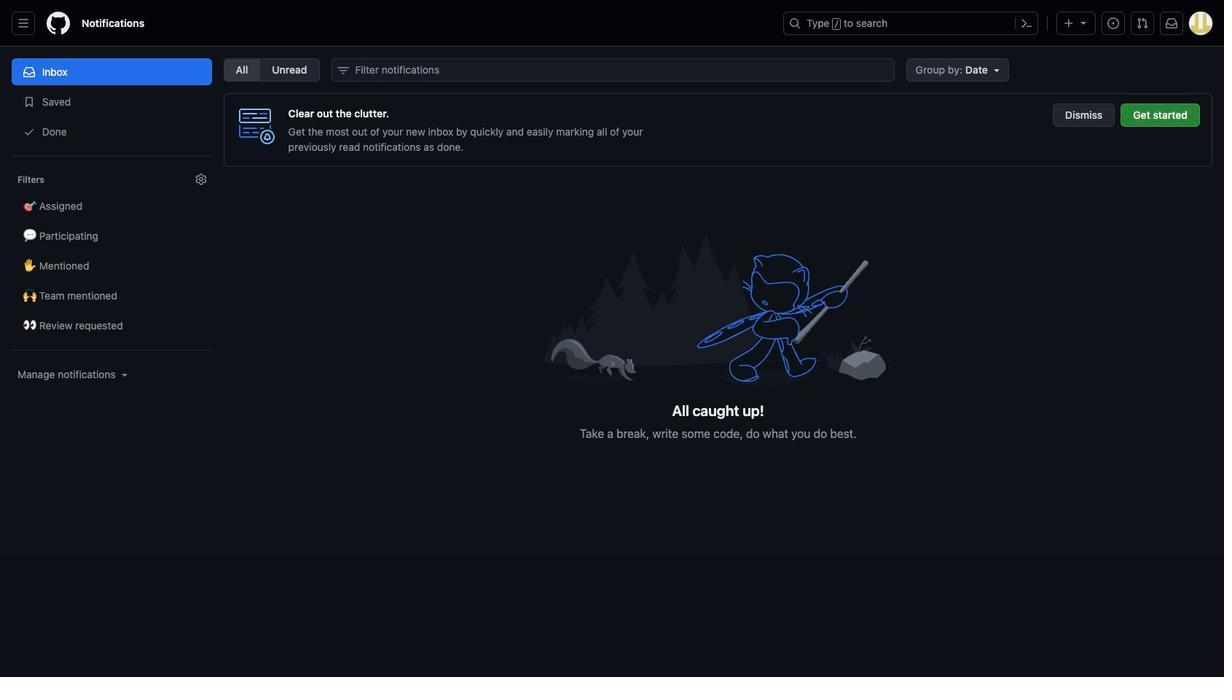 Task type: locate. For each thing, give the bounding box(es) containing it.
inbox image
[[23, 66, 35, 78]]

Filter notifications text field
[[331, 58, 895, 82]]

triangle down image
[[1078, 17, 1090, 28], [991, 64, 1003, 76]]

homepage image
[[47, 12, 70, 35]]

command palette image
[[1021, 17, 1033, 29]]

None search field
[[331, 58, 895, 82]]

bookmark image
[[23, 96, 35, 108]]

customize filters image
[[195, 173, 207, 185]]

1 horizontal spatial triangle down image
[[1078, 17, 1090, 28]]

0 vertical spatial triangle down image
[[1078, 17, 1090, 28]]

notifications image
[[1166, 17, 1178, 29]]

0 horizontal spatial triangle down image
[[991, 64, 1003, 76]]



Task type: vqa. For each thing, say whether or not it's contained in the screenshot.
the leftmost will
no



Task type: describe. For each thing, give the bounding box(es) containing it.
issue opened image
[[1108, 17, 1119, 29]]

check image
[[23, 126, 35, 138]]

triangle down image
[[119, 369, 130, 380]]

filter image
[[337, 65, 349, 77]]

notifications element
[[12, 47, 212, 502]]

git pull request image
[[1137, 17, 1149, 29]]

1 vertical spatial triangle down image
[[991, 64, 1003, 76]]

inbox zero image
[[543, 225, 893, 391]]

plus image
[[1063, 17, 1075, 29]]



